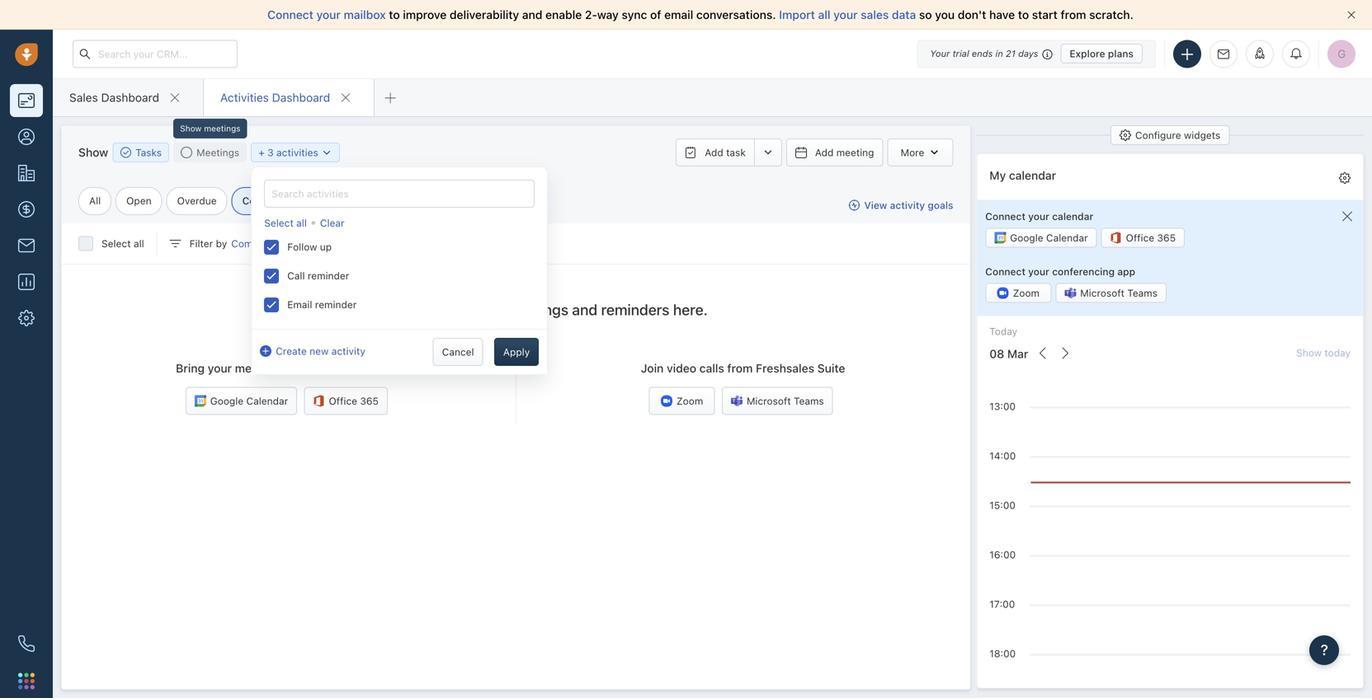 Task type: locate. For each thing, give the bounding box(es) containing it.
connect down my
[[985, 211, 1026, 222]]

enable
[[545, 8, 582, 21]]

0 horizontal spatial teams
[[794, 396, 824, 407]]

0 horizontal spatial calendar
[[246, 396, 288, 407]]

from right start
[[1061, 8, 1086, 21]]

1 vertical spatial office 365 button
[[304, 388, 388, 416]]

0 vertical spatial office 365 button
[[1101, 228, 1185, 248]]

0 horizontal spatial dashboard
[[101, 91, 159, 104]]

freshsales right calls on the right bottom
[[756, 362, 814, 375]]

1 horizontal spatial and
[[572, 301, 598, 319]]

meetings up apply button
[[506, 301, 568, 319]]

activity right view
[[890, 200, 925, 211]]

1 vertical spatial microsoft
[[747, 396, 791, 407]]

microsoft teams down app
[[1080, 287, 1158, 299]]

0 horizontal spatial office 365
[[329, 396, 379, 407]]

all inside "link"
[[296, 217, 307, 229]]

office
[[1126, 232, 1154, 244], [329, 396, 357, 407]]

1 horizontal spatial office 365
[[1126, 232, 1176, 244]]

mar
[[1007, 347, 1028, 361]]

connect
[[267, 8, 313, 21], [985, 211, 1026, 222], [985, 266, 1026, 277]]

from
[[1061, 8, 1086, 21], [727, 362, 753, 375]]

1 freshsales from the left
[[312, 362, 371, 375]]

and left enable
[[522, 8, 542, 21]]

0 horizontal spatial from
[[727, 362, 753, 375]]

0 vertical spatial completed
[[242, 195, 294, 207]]

zoom down the connect your conferencing app
[[1013, 287, 1040, 299]]

1 horizontal spatial teams
[[1127, 287, 1158, 299]]

2 suite from the left
[[817, 362, 845, 375]]

0 vertical spatial connect
[[267, 8, 313, 21]]

google
[[1010, 232, 1043, 244], [210, 396, 244, 407]]

0 horizontal spatial google
[[210, 396, 244, 407]]

completed inside button
[[231, 238, 282, 250]]

teams down app
[[1127, 287, 1158, 299]]

1 vertical spatial zoom
[[676, 396, 703, 407]]

add meeting
[[815, 147, 874, 158]]

bring your meetings into freshsales suite
[[176, 362, 402, 375]]

0 horizontal spatial freshsales
[[312, 362, 371, 375]]

zoom button
[[985, 283, 1051, 303], [649, 388, 715, 416]]

1 horizontal spatial calendar
[[1046, 232, 1088, 244]]

meetings up meetings
[[204, 124, 241, 133]]

select all up completed date button
[[264, 217, 307, 229]]

select down the open
[[101, 238, 131, 250]]

2 add from the left
[[815, 147, 834, 158]]

2 vertical spatial all
[[134, 238, 144, 250]]

0 vertical spatial select
[[264, 217, 294, 229]]

connect left mailbox
[[267, 8, 313, 21]]

add meeting button
[[786, 139, 883, 167]]

you
[[935, 8, 955, 21]]

1 vertical spatial microsoft teams
[[747, 396, 824, 407]]

clear
[[320, 217, 345, 229]]

connect up today
[[985, 266, 1026, 277]]

0 horizontal spatial 365
[[360, 396, 379, 407]]

0 horizontal spatial microsoft teams button
[[722, 388, 833, 416]]

reminder down up
[[308, 270, 349, 282]]

google for connect
[[1010, 232, 1043, 244]]

connect your conferencing app
[[985, 266, 1135, 277]]

cancel button
[[433, 338, 483, 366]]

0 horizontal spatial add
[[705, 147, 723, 158]]

add for add task
[[705, 147, 723, 158]]

show up meetings
[[180, 124, 202, 133]]

calendar down bring your meetings into freshsales suite
[[246, 396, 288, 407]]

calendar for meetings
[[246, 396, 288, 407]]

to right mailbox
[[389, 8, 400, 21]]

microsoft
[[1080, 287, 1125, 299], [747, 396, 791, 407]]

zoom down video
[[676, 396, 703, 407]]

calendar for calendar
[[1046, 232, 1088, 244]]

add
[[705, 147, 723, 158], [815, 147, 834, 158]]

teams for bottom zoom button
[[794, 396, 824, 407]]

zoom
[[1013, 287, 1040, 299], [676, 396, 703, 407]]

your trial ends in 21 days
[[930, 48, 1038, 59]]

scratch.
[[1089, 8, 1134, 21]]

view activity goals
[[864, 200, 953, 211]]

office down the create new activity
[[329, 396, 357, 407]]

1 vertical spatial activity
[[331, 346, 365, 357]]

connect for connect your conferencing app
[[985, 266, 1026, 277]]

dashboard up activities
[[272, 91, 330, 104]]

0 vertical spatial zoom
[[1013, 287, 1040, 299]]

your right bring
[[208, 362, 232, 375]]

office 365 for connect your calendar
[[1126, 232, 1176, 244]]

zoom for bottom zoom button
[[676, 396, 703, 407]]

send email image
[[1218, 49, 1229, 60]]

microsoft teams button down app
[[1056, 283, 1167, 303]]

0 vertical spatial office 365
[[1126, 232, 1176, 244]]

calendar up conferencing
[[1052, 211, 1093, 222]]

0 horizontal spatial zoom button
[[649, 388, 715, 416]]

reminder for email reminder
[[315, 299, 357, 311]]

0 vertical spatial google calendar button
[[985, 228, 1097, 248]]

office up app
[[1126, 232, 1154, 244]]

(
[[299, 195, 302, 207]]

0 vertical spatial microsoft teams
[[1080, 287, 1158, 299]]

connect for connect your calendar
[[985, 211, 1026, 222]]

your right find
[[357, 301, 387, 319]]

up
[[320, 241, 332, 253]]

1 vertical spatial and
[[572, 301, 598, 319]]

create new activity
[[276, 346, 365, 357]]

1 vertical spatial all
[[296, 217, 307, 229]]

0 horizontal spatial microsoft teams
[[747, 396, 824, 407]]

0 vertical spatial google
[[1010, 232, 1043, 244]]

1 horizontal spatial microsoft teams
[[1080, 287, 1158, 299]]

0 horizontal spatial show
[[78, 146, 108, 159]]

2-
[[585, 8, 597, 21]]

0 vertical spatial from
[[1061, 8, 1086, 21]]

google calendar button down 'connect your calendar'
[[985, 228, 1097, 248]]

office 365 button for connect your calendar
[[1101, 228, 1185, 248]]

explore
[[1070, 48, 1105, 59]]

0 horizontal spatial zoom
[[676, 396, 703, 407]]

microsoft teams button for bottom zoom button
[[722, 388, 833, 416]]

0 horizontal spatial google calendar button
[[185, 388, 297, 416]]

your
[[316, 8, 341, 21], [834, 8, 858, 21], [1028, 211, 1049, 222], [1028, 266, 1049, 277], [357, 301, 387, 319], [208, 362, 232, 375]]

freshsales for from
[[756, 362, 814, 375]]

microsoft teams down join video calls from freshsales suite
[[747, 396, 824, 407]]

2 vertical spatial meetings
[[235, 362, 285, 375]]

add task button
[[676, 139, 754, 167]]

1 vertical spatial office 365
[[329, 396, 379, 407]]

1 horizontal spatial microsoft
[[1080, 287, 1125, 299]]

1 add from the left
[[705, 147, 723, 158]]

0 vertical spatial show
[[180, 124, 202, 133]]

your down my calendar at top
[[1028, 211, 1049, 222]]

mailbox
[[344, 8, 386, 21]]

1 horizontal spatial zoom button
[[985, 283, 1051, 303]]

google down 'connect your calendar'
[[1010, 232, 1043, 244]]

1 horizontal spatial google calendar button
[[985, 228, 1097, 248]]

activities dashboard
[[220, 91, 330, 104]]

your for bring your meetings into freshsales suite
[[208, 362, 232, 375]]

1 vertical spatial office
[[329, 396, 357, 407]]

all right import
[[818, 8, 831, 21]]

call reminder
[[287, 270, 349, 282]]

2 vertical spatial connect
[[985, 266, 1026, 277]]

microsoft teams button down join video calls from freshsales suite
[[722, 388, 833, 416]]

0 vertical spatial calendar
[[1009, 169, 1056, 182]]

google calendar down bring your meetings into freshsales suite
[[210, 396, 288, 407]]

view
[[864, 200, 887, 211]]

reminder for call reminder
[[308, 270, 349, 282]]

0 vertical spatial microsoft teams button
[[1056, 283, 1167, 303]]

office 365 up app
[[1126, 232, 1176, 244]]

reminder
[[308, 270, 349, 282], [315, 299, 357, 311]]

completed for completed date
[[231, 238, 282, 250]]

down image
[[321, 147, 333, 159]]

show inside the show meetings tooltip
[[180, 124, 202, 133]]

0 vertical spatial microsoft
[[1080, 287, 1125, 299]]

dashboard
[[101, 91, 159, 104], [272, 91, 330, 104]]

freshsales
[[312, 362, 371, 375], [756, 362, 814, 375]]

1 horizontal spatial activity
[[890, 200, 925, 211]]

office 365 button up app
[[1101, 228, 1185, 248]]

meetings inside tooltip
[[204, 124, 241, 133]]

suite
[[374, 362, 402, 375], [817, 362, 845, 375]]

0 horizontal spatial to
[[389, 8, 400, 21]]

0 vertical spatial reminder
[[308, 270, 349, 282]]

08 mar
[[990, 347, 1028, 361]]

all up date
[[296, 217, 307, 229]]

add left task
[[705, 147, 723, 158]]

to left start
[[1018, 8, 1029, 21]]

google calendar for meetings
[[210, 396, 288, 407]]

0 horizontal spatial and
[[522, 8, 542, 21]]

configure
[[1135, 130, 1181, 141]]

google calendar button down bring your meetings into freshsales suite
[[185, 388, 297, 416]]

add left meeting
[[815, 147, 834, 158]]

1 vertical spatial show
[[78, 146, 108, 159]]

1 vertical spatial select
[[101, 238, 131, 250]]

reminder down call reminder
[[315, 299, 357, 311]]

freshsales for into
[[312, 362, 371, 375]]

0 horizontal spatial select
[[101, 238, 131, 250]]

0 vertical spatial teams
[[1127, 287, 1158, 299]]

1 horizontal spatial office
[[1126, 232, 1154, 244]]

2 to from the left
[[1018, 8, 1029, 21]]

show for show meetings
[[180, 124, 202, 133]]

1 horizontal spatial to
[[1018, 8, 1029, 21]]

activity right "new" on the left of the page
[[331, 346, 365, 357]]

1 dashboard from the left
[[101, 91, 159, 104]]

select up completed date button
[[264, 217, 294, 229]]

google calendar down 'connect your calendar'
[[1010, 232, 1088, 244]]

connect your mailbox link
[[267, 8, 389, 21]]

1 vertical spatial meetings
[[506, 301, 568, 319]]

all down the open
[[134, 238, 144, 250]]

your left mailbox
[[316, 8, 341, 21]]

suite for bring your meetings into freshsales suite
[[374, 362, 402, 375]]

select all down the open
[[101, 238, 144, 250]]

meetings down create
[[235, 362, 285, 375]]

1 vertical spatial completed
[[231, 238, 282, 250]]

google calendar
[[1010, 232, 1088, 244], [210, 396, 288, 407]]

dashboard for activities dashboard
[[272, 91, 330, 104]]

so
[[919, 8, 932, 21]]

video
[[667, 362, 696, 375]]

meeting
[[836, 147, 874, 158]]

1 suite from the left
[[374, 362, 402, 375]]

completed up select all "link"
[[242, 195, 294, 207]]

improve
[[403, 8, 447, 21]]

1 horizontal spatial office 365 button
[[1101, 228, 1185, 248]]

1 horizontal spatial dashboard
[[272, 91, 330, 104]]

office 365 down the create new activity
[[329, 396, 379, 407]]

2 freshsales from the left
[[756, 362, 814, 375]]

365
[[1157, 232, 1176, 244], [360, 396, 379, 407]]

zoom button up today
[[985, 283, 1051, 303]]

1 horizontal spatial all
[[296, 217, 307, 229]]

microsoft for microsoft teams button associated with bottom zoom button
[[747, 396, 791, 407]]

phone element
[[10, 628, 43, 661]]

your left conferencing
[[1028, 266, 1049, 277]]

calendar up the connect your conferencing app
[[1046, 232, 1088, 244]]

connect your calendar
[[985, 211, 1093, 222]]

1 vertical spatial google calendar button
[[185, 388, 297, 416]]

freshsales down the create new activity
[[312, 362, 371, 375]]

email
[[287, 299, 312, 311]]

phone image
[[18, 636, 35, 653]]

1 horizontal spatial google
[[1010, 232, 1043, 244]]

completed right by
[[231, 238, 282, 250]]

0 horizontal spatial office
[[329, 396, 357, 407]]

dashboard right sales
[[101, 91, 159, 104]]

from right calls on the right bottom
[[727, 362, 753, 375]]

google down bring your meetings into freshsales suite
[[210, 396, 244, 407]]

1 vertical spatial connect
[[985, 211, 1026, 222]]

zoom button down video
[[649, 388, 715, 416]]

0 vertical spatial meetings
[[204, 124, 241, 133]]

calendar
[[1046, 232, 1088, 244], [246, 396, 288, 407]]

0 vertical spatial google calendar
[[1010, 232, 1088, 244]]

completed date
[[231, 238, 306, 250]]

don't
[[958, 8, 986, 21]]

by
[[216, 238, 227, 250]]

microsoft down conferencing
[[1080, 287, 1125, 299]]

conversations.
[[696, 8, 776, 21]]

0 horizontal spatial office 365 button
[[304, 388, 388, 416]]

1 vertical spatial microsoft teams button
[[722, 388, 833, 416]]

select all link
[[264, 216, 307, 230]]

microsoft teams button
[[1056, 283, 1167, 303], [722, 388, 833, 416]]

office 365 button
[[1101, 228, 1185, 248], [304, 388, 388, 416]]

sales
[[861, 8, 889, 21]]

office 365 button for bring your meetings into freshsales suite
[[304, 388, 388, 416]]

1 vertical spatial 365
[[360, 396, 379, 407]]

2 dashboard from the left
[[272, 91, 330, 104]]

apply
[[503, 347, 530, 358]]

0 vertical spatial all
[[818, 8, 831, 21]]

1 horizontal spatial select
[[264, 217, 294, 229]]

ends
[[972, 48, 993, 59]]

show up all
[[78, 146, 108, 159]]

1 horizontal spatial microsoft teams button
[[1056, 283, 1167, 303]]

cancel
[[442, 347, 474, 358]]

to
[[389, 8, 400, 21], [1018, 8, 1029, 21]]

zoom for the top zoom button
[[1013, 287, 1040, 299]]

1 vertical spatial google calendar
[[210, 396, 288, 407]]

completed
[[242, 195, 294, 207], [231, 238, 282, 250]]

calendar right my
[[1009, 169, 1056, 182]]

1 horizontal spatial show
[[180, 124, 202, 133]]

microsoft teams
[[1080, 287, 1158, 299], [747, 396, 824, 407]]

1 to from the left
[[389, 8, 400, 21]]

teams down join video calls from freshsales suite
[[794, 396, 824, 407]]

import all your sales data link
[[779, 8, 919, 21]]

1 vertical spatial from
[[727, 362, 753, 375]]

0 horizontal spatial microsoft
[[747, 396, 791, 407]]

1 horizontal spatial zoom
[[1013, 287, 1040, 299]]

0 vertical spatial office
[[1126, 232, 1154, 244]]

import
[[779, 8, 815, 21]]

and left the reminders
[[572, 301, 598, 319]]

activity
[[890, 200, 925, 211], [331, 346, 365, 357]]

show
[[180, 124, 202, 133], [78, 146, 108, 159]]

0 vertical spatial calendar
[[1046, 232, 1088, 244]]

microsoft teams for the top zoom button
[[1080, 287, 1158, 299]]

1 horizontal spatial select all
[[264, 217, 307, 229]]

1 vertical spatial google
[[210, 396, 244, 407]]

0 horizontal spatial google calendar
[[210, 396, 288, 407]]

office 365 button down the create new activity
[[304, 388, 388, 416]]

teams
[[1127, 287, 1158, 299], [794, 396, 824, 407]]

microsoft down join video calls from freshsales suite
[[747, 396, 791, 407]]

tasks
[[136, 147, 162, 158]]

completed date button
[[227, 237, 329, 251]]

1 vertical spatial reminder
[[315, 299, 357, 311]]

1 vertical spatial calendar
[[246, 396, 288, 407]]

1 vertical spatial teams
[[794, 396, 824, 407]]

+ 3 activities
[[258, 147, 318, 158]]

0 horizontal spatial suite
[[374, 362, 402, 375]]

sales
[[69, 91, 98, 104]]

task
[[726, 147, 746, 158]]

1 horizontal spatial suite
[[817, 362, 845, 375]]

more button
[[887, 139, 953, 167], [887, 139, 953, 167]]

of
[[650, 8, 661, 21]]

meetings
[[196, 147, 239, 158]]

dashboard for sales dashboard
[[101, 91, 159, 104]]



Task type: vqa. For each thing, say whether or not it's contained in the screenshot.
the leftmost activity
yes



Task type: describe. For each thing, give the bounding box(es) containing it.
my calendar
[[990, 169, 1056, 182]]

add task
[[705, 147, 746, 158]]

17:00
[[990, 599, 1015, 611]]

suite for join video calls from freshsales suite
[[817, 362, 845, 375]]

1 horizontal spatial from
[[1061, 8, 1086, 21]]

1 vertical spatial zoom button
[[649, 388, 715, 416]]

close image
[[1347, 11, 1356, 19]]

connect for connect your mailbox to improve deliverability and enable 2-way sync of email conversations. import all your sales data so you don't have to start from scratch.
[[267, 8, 313, 21]]

trial
[[953, 48, 969, 59]]

conferencing
[[1052, 266, 1115, 277]]

2 horizontal spatial all
[[818, 8, 831, 21]]

follow up
[[287, 241, 332, 253]]

Search your CRM... text field
[[73, 40, 238, 68]]

0 horizontal spatial select all
[[101, 238, 144, 250]]

explore plans link
[[1061, 44, 1143, 64]]

my
[[990, 169, 1006, 182]]

microsoft for microsoft teams button associated with the top zoom button
[[1080, 287, 1125, 299]]

+ 3 activities link
[[258, 145, 333, 160]]

clear link
[[320, 216, 345, 230]]

create new activity link
[[260, 344, 365, 359]]

your for connect your conferencing app
[[1028, 266, 1049, 277]]

tasks,
[[462, 301, 502, 319]]

calls
[[699, 362, 724, 375]]

apply button
[[494, 338, 539, 366]]

data
[[892, 8, 916, 21]]

email
[[664, 8, 693, 21]]

freshworks switcher image
[[18, 674, 35, 690]]

open
[[126, 195, 151, 207]]

your for connect your mailbox to improve deliverability and enable 2-way sync of email conversations. import all your sales data so you don't have to start from scratch.
[[316, 8, 341, 21]]

your for connect your calendar
[[1028, 211, 1049, 222]]

connect your mailbox to improve deliverability and enable 2-way sync of email conversations. import all your sales data so you don't have to start from scratch.
[[267, 8, 1134, 21]]

view activity goals link
[[849, 198, 953, 213]]

upcoming
[[391, 301, 458, 319]]

join video calls from freshsales suite
[[641, 362, 845, 375]]

create
[[276, 346, 307, 357]]

google calendar for calendar
[[1010, 232, 1088, 244]]

plans
[[1108, 48, 1134, 59]]

office for calendar
[[1126, 232, 1154, 244]]

what's new image
[[1254, 47, 1266, 59]]

activities
[[276, 147, 318, 158]]

0
[[302, 195, 309, 207]]

find your upcoming tasks, meetings and reminders here.
[[324, 301, 708, 319]]

08
[[990, 347, 1004, 361]]

explore plans
[[1070, 48, 1134, 59]]

microsoft teams button for the top zoom button
[[1056, 283, 1167, 303]]

have
[[989, 8, 1015, 21]]

google calendar button for calendar
[[985, 228, 1097, 248]]

days
[[1018, 48, 1038, 59]]

0 vertical spatial select all
[[264, 217, 307, 229]]

widgets
[[1184, 130, 1221, 141]]

your for find your upcoming tasks, meetings and reminders here.
[[357, 301, 387, 319]]

show meetings
[[180, 124, 241, 133]]

deliverability
[[450, 8, 519, 21]]

in
[[996, 48, 1003, 59]]

follow
[[287, 241, 317, 253]]

today
[[990, 326, 1017, 337]]

google calendar button for meetings
[[185, 388, 297, 416]]

select inside select all "link"
[[264, 217, 294, 229]]

completed ( 0 )
[[242, 195, 313, 207]]

365 for connect your calendar
[[1157, 232, 1176, 244]]

filter by
[[189, 238, 227, 250]]

16:00
[[990, 550, 1016, 561]]

start
[[1032, 8, 1058, 21]]

completed for completed ( 0 )
[[242, 195, 294, 207]]

reminders
[[601, 301, 670, 319]]

date
[[285, 238, 306, 250]]

14:00
[[990, 451, 1016, 462]]

office 365 for bring your meetings into freshsales suite
[[329, 396, 379, 407]]

overdue
[[177, 195, 217, 207]]

21
[[1006, 48, 1016, 59]]

for
[[329, 238, 342, 250]]

Search activities text field
[[264, 180, 535, 208]]

new
[[310, 346, 329, 357]]

bring
[[176, 362, 205, 375]]

3
[[267, 147, 274, 158]]

email reminder
[[287, 299, 357, 311]]

365 for bring your meetings into freshsales suite
[[360, 396, 379, 407]]

find
[[324, 301, 353, 319]]

0 horizontal spatial all
[[134, 238, 144, 250]]

18:00
[[990, 649, 1016, 660]]

0 vertical spatial and
[[522, 8, 542, 21]]

way
[[597, 8, 619, 21]]

app
[[1117, 266, 1135, 277]]

office for meetings
[[329, 396, 357, 407]]

your left sales
[[834, 8, 858, 21]]

sales dashboard
[[69, 91, 159, 104]]

google for bring
[[210, 396, 244, 407]]

goals
[[928, 200, 953, 211]]

your
[[930, 48, 950, 59]]

all
[[89, 195, 101, 207]]

+ 3 activities button
[[251, 143, 340, 163]]

show meetings tooltip
[[173, 115, 247, 139]]

13:00
[[990, 401, 1016, 413]]

add for add meeting
[[815, 147, 834, 158]]

teams for the top zoom button
[[1127, 287, 1158, 299]]

0 vertical spatial zoom button
[[985, 283, 1051, 303]]

into
[[288, 362, 309, 375]]

microsoft teams for bottom zoom button
[[747, 396, 824, 407]]

show for show
[[78, 146, 108, 159]]

1 vertical spatial calendar
[[1052, 211, 1093, 222]]

join
[[641, 362, 664, 375]]

here.
[[673, 301, 708, 319]]



